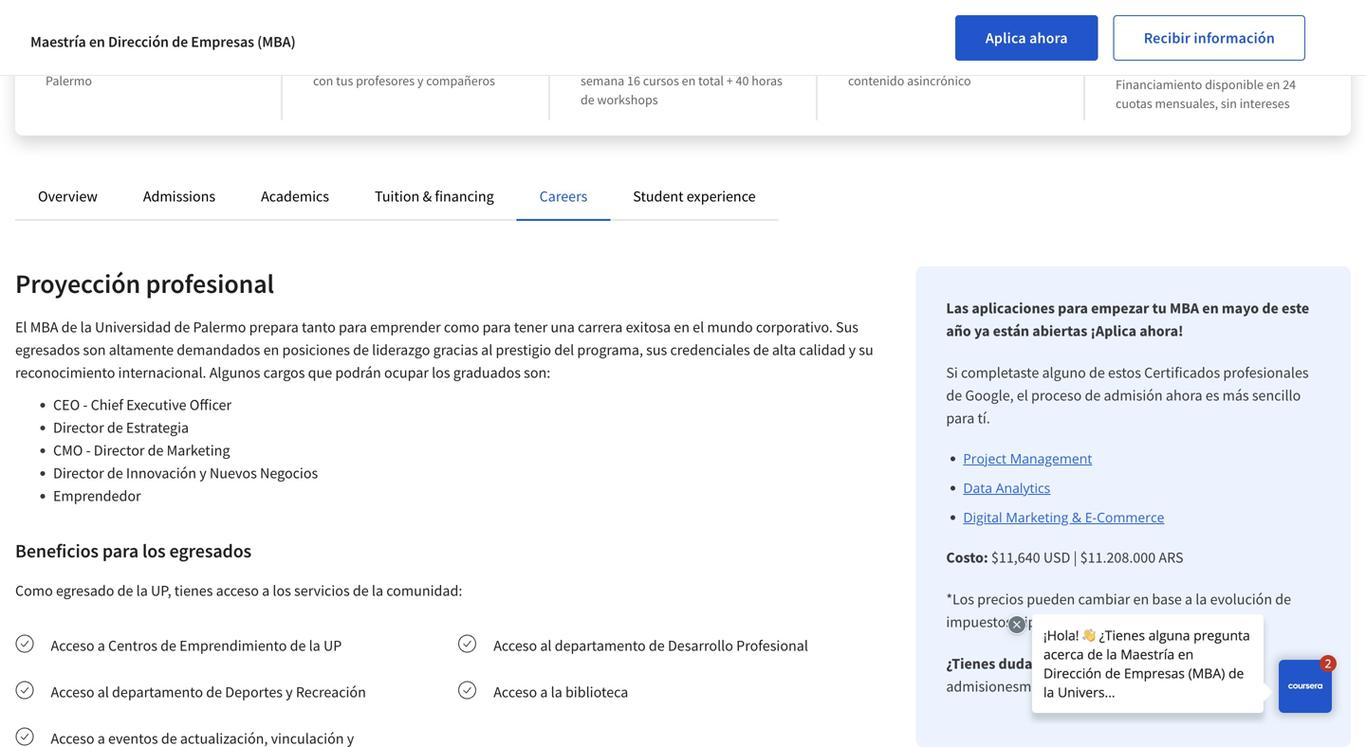 Task type: describe. For each thing, give the bounding box(es) containing it.
& inside list
[[1072, 509, 1082, 527]]

la inside the el mba de la universidad de palermo prepara tanto para emprender como para tener una carrera exitosa en el mundo corporativo. sus egresados son altamente demandados en posiciones de liderazgo gracias al prestigio del programa, sus credenciales de alta calidad y su reconocimiento internacional. algunos cargos que podrán ocupar los graduados son:
[[80, 318, 92, 337]]

0 horizontal spatial usd
[[1043, 548, 1071, 567]]

gracias
[[433, 341, 478, 360]]

ceo
[[53, 396, 80, 415]]

de inside título acreditado otorgado por la universidad de palermo
[[205, 53, 219, 70]]

digital marketing & e-commerce
[[963, 509, 1165, 527]]

ahora!
[[1140, 322, 1184, 341]]

tuition
[[375, 187, 420, 206]]

completaste
[[961, 363, 1039, 382]]

por inside entre 8 y 10 horas de estudio por semana 16 cursos en total + 40 horas de workshops
[[741, 53, 761, 70]]

aprendizaje
[[848, 53, 914, 70]]

financiamiento
[[1116, 76, 1202, 93]]

mba inside the el mba de la universidad de palermo prepara tanto para emprender como para tener una carrera exitosa en el mundo corporativo. sus egresados son altamente demandados en posiciones de liderazgo gracias al prestigio del programa, sus credenciales de alta calidad y su reconocimiento internacional. algunos cargos que podrán ocupar los graduados son:
[[30, 318, 58, 337]]

analytics
[[996, 479, 1051, 497]]

cmo
[[53, 441, 83, 460]]

$11,640 inside $11,640 usd | $11.208.000 ars financiamiento disponible en 24 cuotas mensuales, sin intereses
[[1116, 25, 1179, 49]]

cambio
[[1067, 613, 1114, 632]]

entre 8 y 10 horas de estudio por semana 16 cursos en total + 40 horas de workshops
[[581, 53, 783, 108]]

chief
[[91, 396, 123, 415]]

recibir
[[1144, 28, 1191, 47]]

egresados inside the el mba de la universidad de palermo prepara tanto para emprender como para tener una carrera exitosa en el mundo corporativo. sus egresados son altamente demandados en posiciones de liderazgo gracias al prestigio del programa, sus credenciales de alta calidad y su reconocimiento internacional. algunos cargos que podrán ocupar los graduados son:
[[15, 341, 80, 360]]

son:
[[524, 363, 551, 382]]

disponible
[[1205, 76, 1264, 93]]

recreación
[[296, 683, 366, 702]]

en inside aprendizaje con clases en vivo y contenido asincrónico
[[976, 53, 990, 70]]

estos
[[1108, 363, 1141, 382]]

24
[[1283, 76, 1296, 93]]

de up demandados
[[174, 318, 190, 337]]

clases
[[939, 53, 973, 70]]

base
[[1152, 590, 1182, 609]]

overview
[[38, 187, 98, 206]]

centros
[[108, 637, 157, 656]]

0 vertical spatial &
[[423, 187, 432, 206]]

en inside las aplicaciones para empezar tu mba en mayo de este año ya están abiertas ¡aplica ahora!
[[1202, 299, 1219, 318]]

costo:
[[946, 548, 988, 567]]

ahora inside si completaste alguno de estos certificados profesionales de google, el proceso de admisión ahora es más sencillo para tí.
[[1166, 386, 1203, 405]]

el
[[15, 318, 27, 337]]

y inside aprendizaje con clases en vivo y contenido asincrónico
[[1018, 53, 1024, 70]]

de right servicios
[[353, 582, 369, 601]]

1 vertical spatial |
[[1074, 548, 1077, 567]]

programa,
[[577, 341, 643, 360]]

la left "up," on the bottom left of the page
[[136, 582, 148, 601]]

admisión
[[1104, 386, 1163, 405]]

proyección
[[15, 267, 141, 300]]

cursos
[[643, 72, 679, 89]]

a inside *los precios pueden cambiar en base a la evolución de impuestos, tipo de cambio y costos en general.
[[1185, 590, 1193, 609]]

1 vertical spatial director
[[94, 441, 145, 460]]

en right 'exitosa'
[[674, 318, 690, 337]]

de up emprendedor
[[107, 464, 123, 483]]

total
[[698, 72, 724, 89]]

¡aplica
[[1091, 322, 1137, 341]]

universidad inside título acreditado otorgado por la universidad de palermo
[[135, 53, 202, 70]]

estudio
[[697, 53, 739, 70]]

la left up
[[309, 637, 320, 656]]

2 vertical spatial director
[[53, 464, 104, 483]]

egresado
[[56, 582, 114, 601]]

dudas?
[[999, 655, 1046, 674]]

en inside the participa en discusiones grupales con tus profesores y compañeros
[[365, 53, 379, 70]]

de left "up," on the bottom left of the page
[[117, 582, 133, 601]]

mba inside las aplicaciones para empezar tu mba en mayo de este año ya están abiertas ¡aplica ahora!
[[1170, 299, 1199, 318]]

entre
[[581, 53, 610, 70]]

la left the comunidad:
[[372, 582, 383, 601]]

project management link
[[963, 450, 1092, 468]]

para right tanto
[[339, 318, 367, 337]]

al for acceso al departamento de deportes y recreación
[[97, 683, 109, 702]]

empresas
[[191, 32, 254, 51]]

1 vertical spatial $11,640
[[991, 548, 1040, 567]]

como egresado de la up, tienes acceso a los servicios de la comunidad:
[[15, 582, 462, 601]]

que
[[308, 363, 332, 382]]

de down 'proyección'
[[61, 318, 77, 337]]

las aplicaciones para empezar tu mba en mayo de este año ya están abiertas ¡aplica ahora!
[[946, 299, 1309, 341]]

escríbenos
[[1049, 655, 1118, 674]]

y inside *los precios pueden cambiar en base a la evolución de impuestos, tipo de cambio y costos en general.
[[1117, 613, 1124, 632]]

y inside ceo - chief executive officer director de estrategia cmo - director de marketing director de innovación y nuevos negocios emprendedor
[[199, 464, 207, 483]]

profesional
[[146, 267, 274, 300]]

otorgado
[[46, 53, 98, 70]]

como
[[444, 318, 480, 337]]

marketing inside ceo - chief executive officer director de estrategia cmo - director de marketing director de innovación y nuevos negocios emprendedor
[[167, 441, 230, 460]]

commerce
[[1097, 509, 1165, 527]]

semana
[[581, 72, 624, 89]]

innovación
[[126, 464, 196, 483]]

palermo inside the el mba de la universidad de palermo prepara tanto para emprender como para tener una carrera exitosa en el mundo corporativo. sus egresados son altamente demandados en posiciones de liderazgo gracias al prestigio del programa, sus credenciales de alta calidad y su reconocimiento internacional. algunos cargos que podrán ocupar los graduados son:
[[193, 318, 246, 337]]

deportes
[[225, 683, 283, 702]]

este
[[1282, 299, 1309, 318]]

servicios
[[294, 582, 350, 601]]

si
[[946, 363, 958, 382]]

acceso al departamento de desarrollo profesional
[[494, 637, 808, 656]]

ars inside $11,640 usd | $11.208.000 ars financiamiento disponible en 24 cuotas mensuales, sin intereses
[[1217, 48, 1249, 72]]

de down chief
[[107, 418, 123, 437]]

admissions
[[143, 187, 215, 206]]

a right the acceso
[[262, 582, 270, 601]]

departamento for deportes
[[112, 683, 203, 702]]

y inside the participa en discusiones grupales con tus profesores y compañeros
[[417, 72, 424, 89]]

proceso
[[1031, 386, 1082, 405]]

aplica
[[986, 28, 1026, 47]]

acceso a la biblioteca
[[494, 683, 628, 702]]

management
[[1010, 450, 1092, 468]]

careers
[[539, 187, 588, 206]]

tipo
[[1019, 613, 1045, 632]]

liderazgo
[[372, 341, 430, 360]]

biblioteca
[[565, 683, 628, 702]]

departamento for desarrollo
[[555, 637, 646, 656]]

y inside the el mba de la universidad de palermo prepara tanto para emprender como para tener una carrera exitosa en el mundo corporativo. sus egresados son altamente demandados en posiciones de liderazgo gracias al prestigio del programa, sus credenciales de alta calidad y su reconocimiento internacional. algunos cargos que podrán ocupar los graduados son:
[[849, 341, 856, 360]]

usd inside $11,640 usd | $11.208.000 ars financiamiento disponible en 24 cuotas mensuales, sin intereses
[[1183, 25, 1217, 49]]

data analytics
[[963, 479, 1051, 497]]

ahora inside "button"
[[1030, 28, 1068, 47]]

de right the centros
[[160, 637, 176, 656]]

es
[[1206, 386, 1220, 405]]

título acreditado otorgado por la universidad de palermo
[[46, 25, 219, 89]]

admisionesmba@palermo.edu
[[946, 677, 1141, 696]]

| inside $11,640 usd | $11.208.000 ars financiamiento disponible en 24 cuotas mensuales, sin intereses
[[1221, 25, 1225, 49]]

cargos
[[263, 363, 305, 382]]

executive
[[126, 396, 187, 415]]

16
[[627, 72, 640, 89]]

general.
[[1189, 613, 1241, 632]]

credenciales
[[670, 341, 750, 360]]

los inside the el mba de la universidad de palermo prepara tanto para emprender como para tener una carrera exitosa en el mundo corporativo. sus egresados son altamente demandados en posiciones de liderazgo gracias al prestigio del programa, sus credenciales de alta calidad y su reconocimiento internacional. algunos cargos que podrán ocupar los graduados son:
[[432, 363, 450, 382]]

demandados
[[177, 341, 260, 360]]

en inside $11,640 usd | $11.208.000 ars financiamiento disponible en 24 cuotas mensuales, sin intereses
[[1266, 76, 1280, 93]]

data
[[963, 479, 992, 497]]

*los precios pueden cambiar en base a la evolución de impuestos, tipo de cambio y costos en general.
[[946, 590, 1291, 632]]

abiertas
[[1033, 322, 1088, 341]]

mensuales,
[[1155, 95, 1218, 112]]

a left the centros
[[97, 637, 105, 656]]

más
[[1223, 386, 1249, 405]]

*los
[[946, 590, 974, 609]]

overview link
[[38, 187, 98, 206]]

en up costos
[[1133, 590, 1149, 609]]

¿tienes
[[946, 655, 996, 674]]

tu
[[1152, 299, 1167, 318]]

officer
[[190, 396, 232, 415]]

0 vertical spatial director
[[53, 418, 104, 437]]

información
[[1194, 28, 1275, 47]]

por inside título acreditado otorgado por la universidad de palermo
[[101, 53, 120, 70]]

para left tener
[[483, 318, 511, 337]]



Task type: locate. For each thing, give the bounding box(es) containing it.
0 vertical spatial departamento
[[555, 637, 646, 656]]

2 horizontal spatial los
[[432, 363, 450, 382]]

en left mayo
[[1202, 299, 1219, 318]]

1 vertical spatial usd
[[1043, 548, 1071, 567]]

0 vertical spatial el
[[693, 318, 704, 337]]

a right base
[[1185, 590, 1193, 609]]

ceo - chief executive officer director de estrategia cmo - director de marketing director de innovación y nuevos negocios emprendedor
[[53, 396, 318, 506]]

digital marketing & e-commerce link
[[963, 509, 1165, 527]]

0 horizontal spatial palermo
[[46, 72, 92, 89]]

2 vertical spatial los
[[273, 582, 291, 601]]

internacional.
[[118, 363, 206, 382]]

posiciones
[[282, 341, 350, 360]]

y left su
[[849, 341, 856, 360]]

prestigio
[[496, 341, 551, 360]]

1 horizontal spatial $11,640
[[1116, 25, 1179, 49]]

beneficios para los egresados
[[15, 539, 251, 563]]

certificados
[[1144, 363, 1220, 382]]

sencillo
[[1252, 386, 1301, 405]]

student experience link
[[633, 187, 756, 206]]

$11,640
[[1116, 25, 1179, 49], [991, 548, 1040, 567]]

1 horizontal spatial los
[[273, 582, 291, 601]]

están
[[993, 322, 1029, 341]]

1 vertical spatial los
[[142, 539, 166, 563]]

y right the vivo
[[1018, 53, 1024, 70]]

alguno
[[1042, 363, 1086, 382]]

ars up base
[[1159, 548, 1184, 567]]

0 horizontal spatial por
[[101, 53, 120, 70]]

en down prepara at the top left
[[263, 341, 279, 360]]

mayo
[[1222, 299, 1259, 318]]

student
[[633, 187, 684, 206]]

0 horizontal spatial mba
[[30, 318, 58, 337]]

de down empresas
[[205, 53, 219, 70]]

1 horizontal spatial ahora
[[1166, 386, 1203, 405]]

0 horizontal spatial marketing
[[167, 441, 230, 460]]

la inside título acreditado otorgado por la universidad de palermo
[[123, 53, 133, 70]]

de down the estrategia on the bottom left of page
[[148, 441, 164, 460]]

recibir información
[[1144, 28, 1275, 47]]

altamente
[[109, 341, 174, 360]]

a left biblioteca
[[540, 683, 548, 702]]

1 horizontal spatial mba
[[1170, 299, 1199, 318]]

1 horizontal spatial palermo
[[193, 318, 246, 337]]

1 horizontal spatial por
[[741, 53, 761, 70]]

para inside si completaste alguno de estos certificados profesionales de google, el proceso de admisión ahora es más sencillo para tí.
[[946, 409, 975, 428]]

en down base
[[1171, 613, 1186, 632]]

sus
[[646, 341, 667, 360]]

el inside the el mba de la universidad de palermo prepara tanto para emprender como para tener una carrera exitosa en el mundo corporativo. sus egresados son altamente demandados en posiciones de liderazgo gracias al prestigio del programa, sus credenciales de alta calidad y su reconocimiento internacional. algunos cargos que podrán ocupar los graduados son:
[[693, 318, 704, 337]]

0 vertical spatial los
[[432, 363, 450, 382]]

0 horizontal spatial |
[[1074, 548, 1077, 567]]

cuotas
[[1116, 95, 1152, 112]]

y left nuevos at the bottom
[[199, 464, 207, 483]]

director
[[53, 418, 104, 437], [94, 441, 145, 460], [53, 464, 104, 483]]

mba right tu at the right of page
[[1170, 299, 1199, 318]]

0 horizontal spatial egresados
[[15, 341, 80, 360]]

data analytics link
[[963, 479, 1051, 497]]

list containing project management
[[954, 449, 1321, 528]]

marketing down the analytics
[[1006, 509, 1069, 527]]

departamento
[[555, 637, 646, 656], [112, 683, 203, 702]]

1 vertical spatial el
[[1017, 386, 1028, 405]]

1 horizontal spatial marketing
[[1006, 509, 1069, 527]]

1 vertical spatial $11.208.000
[[1080, 548, 1156, 567]]

empezar
[[1091, 299, 1149, 318]]

0 vertical spatial con
[[916, 53, 937, 70]]

los up "up," on the bottom left of the page
[[142, 539, 166, 563]]

acceso a centros de emprendimiento de la up
[[51, 637, 342, 656]]

ars down información
[[1217, 48, 1249, 72]]

universidad inside the el mba de la universidad de palermo prepara tanto para emprender como para tener una carrera exitosa en el mundo corporativo. sus egresados son altamente demandados en posiciones de liderazgo gracias al prestigio del programa, sus credenciales de alta calidad y su reconocimiento internacional. algunos cargos que podrán ocupar los graduados son:
[[95, 318, 171, 337]]

0 horizontal spatial departamento
[[112, 683, 203, 702]]

1 vertical spatial marketing
[[1006, 509, 1069, 527]]

horas right the 40
[[752, 72, 783, 89]]

0 vertical spatial -
[[83, 396, 88, 415]]

de left alta
[[753, 341, 769, 360]]

el down completaste
[[1017, 386, 1028, 405]]

0 horizontal spatial los
[[142, 539, 166, 563]]

tí.
[[978, 409, 990, 428]]

palermo up demandados
[[193, 318, 246, 337]]

0 horizontal spatial ars
[[1159, 548, 1184, 567]]

1 horizontal spatial horas
[[752, 72, 783, 89]]

0 vertical spatial universidad
[[135, 53, 202, 70]]

con left tus
[[313, 72, 333, 89]]

list
[[954, 449, 1321, 528]]

en up otorgado
[[89, 32, 105, 51]]

impuestos,
[[946, 613, 1016, 632]]

tuition & financing link
[[375, 187, 494, 206]]

1 horizontal spatial con
[[916, 53, 937, 70]]

0 horizontal spatial horas
[[647, 53, 678, 70]]

de left deportes
[[206, 683, 222, 702]]

40
[[736, 72, 749, 89]]

contenido
[[848, 72, 904, 89]]

10
[[631, 53, 644, 70]]

la inside *los precios pueden cambiar en base a la evolución de impuestos, tipo de cambio y costos en general.
[[1196, 590, 1207, 609]]

0 vertical spatial palermo
[[46, 72, 92, 89]]

-
[[83, 396, 88, 415], [86, 441, 91, 460]]

acceso for acceso a la biblioteca
[[494, 683, 537, 702]]

2 por from the left
[[741, 53, 761, 70]]

de down si on the right of page
[[946, 386, 962, 405]]

compañeros
[[426, 72, 495, 89]]

1 vertical spatial con
[[313, 72, 333, 89]]

los
[[432, 363, 450, 382], [142, 539, 166, 563], [273, 582, 291, 601]]

& left the e-
[[1072, 509, 1082, 527]]

con up asincrónico
[[916, 53, 937, 70]]

de left este
[[1262, 299, 1279, 318]]

exitosa
[[626, 318, 671, 337]]

project management
[[963, 450, 1092, 468]]

- right cmo
[[86, 441, 91, 460]]

student experience
[[633, 187, 756, 206]]

a
[[262, 582, 270, 601], [1185, 590, 1193, 609], [97, 637, 105, 656], [540, 683, 548, 702]]

1 horizontal spatial usd
[[1183, 25, 1217, 49]]

corporativo.
[[756, 318, 833, 337]]

en left the vivo
[[976, 53, 990, 70]]

1 horizontal spatial &
[[1072, 509, 1082, 527]]

0 vertical spatial ars
[[1217, 48, 1249, 72]]

palermo inside título acreditado otorgado por la universidad de palermo
[[46, 72, 92, 89]]

director up cmo
[[53, 418, 104, 437]]

pueden
[[1027, 590, 1075, 609]]

de right evolución
[[1275, 590, 1291, 609]]

y right 8 at the top left of page
[[622, 53, 629, 70]]

$11.208.000 down recibir
[[1116, 48, 1213, 72]]

1 horizontal spatial departamento
[[555, 637, 646, 656]]

una
[[551, 318, 575, 337]]

1 vertical spatial -
[[86, 441, 91, 460]]

de down semana
[[581, 91, 595, 108]]

al left correo
[[1121, 655, 1133, 674]]

$11,640 usd | $11.208.000 ars financiamiento disponible en 24 cuotas mensuales, sin intereses
[[1116, 25, 1296, 112]]

0 vertical spatial horas
[[647, 53, 678, 70]]

academics link
[[261, 187, 329, 206]]

evolución
[[1210, 590, 1272, 609]]

al inside escríbenos al correo admisionesmba@palermo.edu
[[1121, 655, 1133, 674]]

0 vertical spatial usd
[[1183, 25, 1217, 49]]

0 vertical spatial ahora
[[1030, 28, 1068, 47]]

de left the estos
[[1089, 363, 1105, 382]]

| down digital marketing & e-commerce
[[1074, 548, 1077, 567]]

para
[[1058, 299, 1088, 318], [339, 318, 367, 337], [483, 318, 511, 337], [946, 409, 975, 428], [102, 539, 139, 563]]

horas up cursos
[[647, 53, 678, 70]]

1 horizontal spatial egresados
[[169, 539, 251, 563]]

por up the 40
[[741, 53, 761, 70]]

| up disponible
[[1221, 25, 1225, 49]]

|
[[1221, 25, 1225, 49], [1074, 548, 1077, 567]]

1 vertical spatial universidad
[[95, 318, 171, 337]]

- right ceo
[[83, 396, 88, 415]]

universidad up the altamente
[[95, 318, 171, 337]]

egresados up tienes
[[169, 539, 251, 563]]

ya
[[974, 322, 990, 341]]

los left servicios
[[273, 582, 291, 601]]

reconocimiento
[[15, 363, 115, 382]]

ahora right aplica
[[1030, 28, 1068, 47]]

escríbenos al correo admisionesmba@palermo.edu
[[946, 655, 1177, 696]]

de left up
[[290, 637, 306, 656]]

el up credenciales
[[693, 318, 704, 337]]

la up son
[[80, 318, 92, 337]]

de left desarrollo
[[649, 637, 665, 656]]

1 por from the left
[[101, 53, 120, 70]]

0 vertical spatial |
[[1221, 25, 1225, 49]]

0 horizontal spatial &
[[423, 187, 432, 206]]

por
[[101, 53, 120, 70], [741, 53, 761, 70]]

graduados
[[453, 363, 521, 382]]

google,
[[965, 386, 1014, 405]]

para up egresado
[[102, 539, 139, 563]]

0 vertical spatial egresados
[[15, 341, 80, 360]]

1 vertical spatial departamento
[[112, 683, 203, 702]]

y inside entre 8 y 10 horas de estudio por semana 16 cursos en total + 40 horas de workshops
[[622, 53, 629, 70]]

precios
[[977, 590, 1024, 609]]

1 vertical spatial palermo
[[193, 318, 246, 337]]

universidad down maestría en dirección de empresas (mba)
[[135, 53, 202, 70]]

acceso for acceso al departamento de deportes y recreación
[[51, 683, 94, 702]]

workshops
[[597, 91, 658, 108]]

0 vertical spatial $11.208.000
[[1116, 48, 1213, 72]]

1 vertical spatial egresados
[[169, 539, 251, 563]]

mba right el
[[30, 318, 58, 337]]

project
[[963, 450, 1007, 468]]

0 horizontal spatial el
[[693, 318, 704, 337]]

al inside the el mba de la universidad de palermo prepara tanto para emprender como para tener una carrera exitosa en el mundo corporativo. sus egresados son altamente demandados en posiciones de liderazgo gracias al prestigio del programa, sus credenciales de alta calidad y su reconocimiento internacional. algunos cargos que podrán ocupar los graduados son:
[[481, 341, 493, 360]]

1 horizontal spatial el
[[1017, 386, 1028, 405]]

para left tí.
[[946, 409, 975, 428]]

tanto
[[302, 318, 336, 337]]

up,
[[151, 582, 171, 601]]

up
[[323, 637, 342, 656]]

acreditado
[[97, 25, 185, 49]]

para up abiertas
[[1058, 299, 1088, 318]]

emprendimiento
[[179, 637, 287, 656]]

con inside aprendizaje con clases en vivo y contenido asincrónico
[[916, 53, 937, 70]]

0 horizontal spatial con
[[313, 72, 333, 89]]

$11,640 up financiamiento
[[1116, 25, 1179, 49]]

$11,640 up precios
[[991, 548, 1040, 567]]

0 horizontal spatial ahora
[[1030, 28, 1068, 47]]

al for escríbenos al correo admisionesmba@palermo.edu
[[1121, 655, 1133, 674]]

de inside las aplicaciones para empezar tu mba en mayo de este año ya están abiertas ¡aplica ahora!
[[1262, 299, 1279, 318]]

y left costos
[[1117, 613, 1124, 632]]

la down "dirección"
[[123, 53, 133, 70]]

nuevos
[[210, 464, 257, 483]]

¿tienes dudas?
[[946, 655, 1046, 674]]

director down cmo
[[53, 464, 104, 483]]

en inside entre 8 y 10 horas de estudio por semana 16 cursos en total + 40 horas de workshops
[[682, 72, 696, 89]]

para inside las aplicaciones para empezar tu mba en mayo de este año ya están abiertas ¡aplica ahora!
[[1058, 299, 1088, 318]]

0 vertical spatial $11,640
[[1116, 25, 1179, 49]]

y down discusiones
[[417, 72, 424, 89]]

carrera
[[578, 318, 623, 337]]

participa en discusiones grupales con tus profesores y compañeros
[[313, 53, 497, 89]]

palermo down otorgado
[[46, 72, 92, 89]]

1 horizontal spatial |
[[1221, 25, 1225, 49]]

de right "dirección"
[[172, 32, 188, 51]]

egresados up reconocimiento
[[15, 341, 80, 360]]

con inside the participa en discusiones grupales con tus profesores y compañeros
[[313, 72, 333, 89]]

al up "acceso a la biblioteca"
[[540, 637, 552, 656]]

marketing inside list
[[1006, 509, 1069, 527]]

(mba)
[[257, 32, 296, 51]]

la up general.
[[1196, 590, 1207, 609]]

1 vertical spatial ahora
[[1166, 386, 1203, 405]]

la left biblioteca
[[551, 683, 562, 702]]

1 vertical spatial ars
[[1159, 548, 1184, 567]]

vivo
[[992, 53, 1015, 70]]

acceso for acceso al departamento de desarrollo profesional
[[494, 637, 537, 656]]

0 horizontal spatial $11,640
[[991, 548, 1040, 567]]

tuition & financing
[[375, 187, 494, 206]]

usd
[[1183, 25, 1217, 49], [1043, 548, 1071, 567]]

tener
[[514, 318, 548, 337]]

$11.208.000 inside $11,640 usd | $11.208.000 ars financiamiento disponible en 24 cuotas mensuales, sin intereses
[[1116, 48, 1213, 72]]

ahora down certificados
[[1166, 386, 1203, 405]]

recibir información button
[[1114, 15, 1305, 61]]

de right proceso
[[1085, 386, 1101, 405]]

aplica ahora
[[986, 28, 1068, 47]]

intereses
[[1240, 95, 1290, 112]]

en left the total
[[682, 72, 696, 89]]

y right deportes
[[286, 683, 293, 702]]

& right the tuition
[[423, 187, 432, 206]]

1 vertical spatial &
[[1072, 509, 1082, 527]]

son
[[83, 341, 106, 360]]

acceso for acceso a centros de emprendimiento de la up
[[51, 637, 94, 656]]

de left the "estudio"
[[681, 53, 695, 70]]

$11.208.000 down commerce
[[1080, 548, 1156, 567]]

de down 'pueden'
[[1048, 613, 1064, 632]]

al down the centros
[[97, 683, 109, 702]]

departamento down the centros
[[112, 683, 203, 702]]

maestría en dirección de empresas (mba)
[[30, 32, 296, 51]]

por down "dirección"
[[101, 53, 120, 70]]

ocupar
[[384, 363, 429, 382]]

mundo
[[707, 318, 753, 337]]

al for acceso al departamento de desarrollo profesional
[[540, 637, 552, 656]]

1 horizontal spatial ars
[[1217, 48, 1249, 72]]

al up graduados
[[481, 341, 493, 360]]

digital
[[963, 509, 1002, 527]]

marketing up nuevos at the bottom
[[167, 441, 230, 460]]

0 vertical spatial marketing
[[167, 441, 230, 460]]

de up "podrán"
[[353, 341, 369, 360]]

en left 24
[[1266, 76, 1280, 93]]

director down the estrategia on the bottom left of page
[[94, 441, 145, 460]]

los down the gracias
[[432, 363, 450, 382]]

el inside si completaste alguno de estos certificados profesionales de google, el proceso de admisión ahora es más sencillo para tí.
[[1017, 386, 1028, 405]]

en up profesores
[[365, 53, 379, 70]]

maestría
[[30, 32, 86, 51]]

profesionales
[[1223, 363, 1309, 382]]

1 vertical spatial horas
[[752, 72, 783, 89]]

emprendedor
[[53, 487, 141, 506]]

departamento up biblioteca
[[555, 637, 646, 656]]



Task type: vqa. For each thing, say whether or not it's contained in the screenshot.
Acceso a Centros de Emprendimiento de la UP
yes



